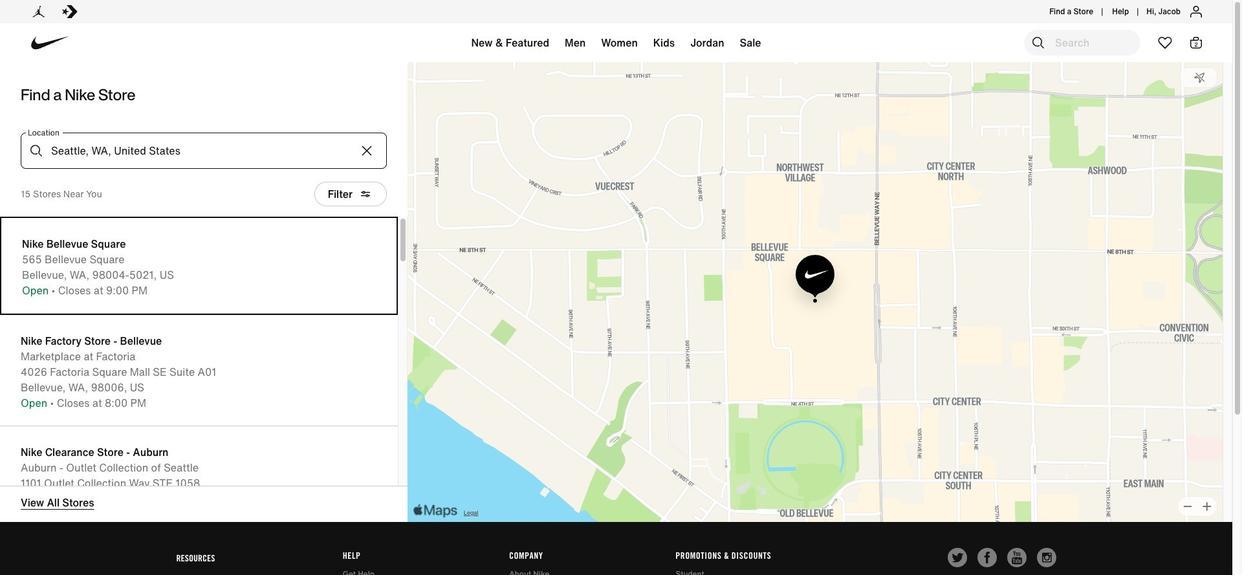 Task type: describe. For each thing, give the bounding box(es) containing it.
twitter image
[[948, 548, 967, 568]]

jordan image
[[31, 4, 47, 19]]

favorites image
[[1158, 35, 1173, 50]]

converse image
[[62, 4, 78, 19]]

facebook image
[[977, 548, 997, 568]]

nike home page image
[[25, 18, 76, 68]]

instagram image
[[1037, 548, 1056, 568]]

youtube image
[[1007, 548, 1027, 568]]



Task type: vqa. For each thing, say whether or not it's contained in the screenshot.
favorites ICON
yes



Task type: locate. For each thing, give the bounding box(es) containing it.
hi, jacob. account & favorites element
[[1147, 6, 1181, 17]]

Search Products text field
[[1024, 30, 1141, 56]]

open search modal image
[[1031, 35, 1046, 50]]

menu bar
[[220, 26, 1013, 65]]

None search field
[[44, 133, 387, 169]]



